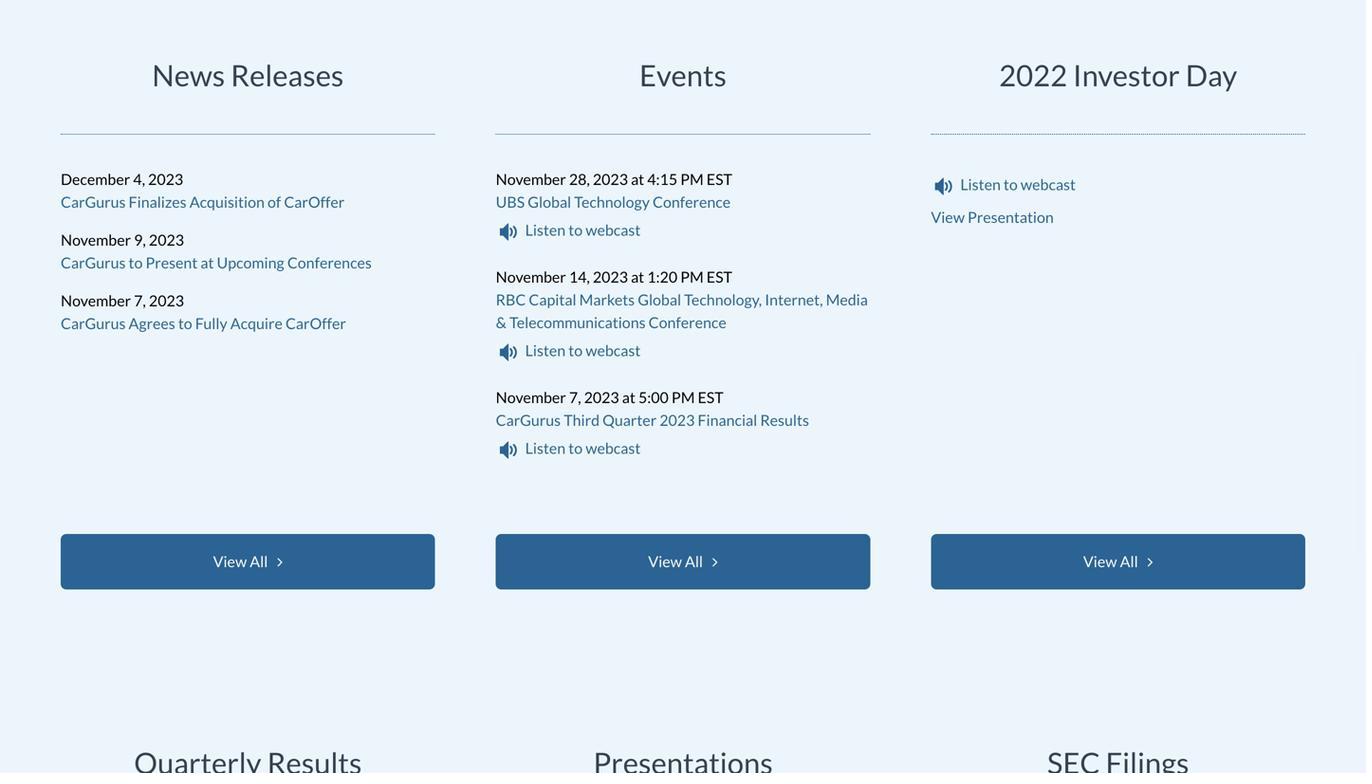 Task type: locate. For each thing, give the bounding box(es) containing it.
7, inside november 7, 2023 cargurus agrees to fully acquire caroffer
[[134, 291, 146, 310]]

webcast up the presentation
[[1021, 175, 1076, 194]]

listen down third
[[525, 439, 566, 458]]

at for november 7, 2023 at 5:00 pm est
[[622, 388, 636, 407]]

at for november 28, 2023 at 4:15 pm est
[[631, 170, 645, 188]]

at up quarter on the left bottom
[[622, 388, 636, 407]]

article containing november 9, 2023
[[61, 229, 435, 289]]

listen to webcast link down telecommunications
[[496, 341, 641, 360]]

cargurus down december
[[61, 193, 126, 211]]

november 9, 2023 cargurus to present at upcoming conferences
[[61, 231, 372, 272]]

2023 up third
[[584, 388, 619, 407]]

view all
[[213, 552, 268, 571], [648, 552, 703, 571], [1084, 552, 1139, 571]]

to
[[1004, 175, 1018, 194], [569, 221, 583, 239], [129, 253, 143, 272], [178, 314, 192, 333], [569, 341, 583, 360], [569, 439, 583, 458]]

2023 inside november 28, 2023 at 4:15 pm est ubs global technology conference
[[593, 170, 628, 188]]

at inside november 28, 2023 at 4:15 pm est ubs global technology conference
[[631, 170, 645, 188]]

0 horizontal spatial global
[[528, 193, 572, 211]]

est
[[707, 170, 733, 188], [707, 268, 733, 286], [698, 388, 724, 407]]

0 horizontal spatial view all
[[213, 552, 268, 571]]

0 vertical spatial 7,
[[134, 291, 146, 310]]

november inside november 9, 2023 cargurus to present at upcoming conferences
[[61, 231, 131, 249]]

listen to webcast link
[[931, 175, 1076, 194], [496, 221, 641, 239], [496, 341, 641, 360], [496, 439, 641, 458]]

1 view all from the left
[[213, 552, 268, 571]]

cargurus left third
[[496, 411, 561, 429]]

cargurus inside november 7, 2023 at 5:00 pm est cargurus third quarter 2023 financial results
[[496, 411, 561, 429]]

article containing november 28, 2023 at 4:15 pm est
[[496, 168, 871, 266]]

est up technology,
[[707, 268, 733, 286]]

1 view all link from the left
[[61, 534, 435, 590]]

1 horizontal spatial all
[[685, 552, 703, 571]]

est inside november 7, 2023 at 5:00 pm est cargurus third quarter 2023 financial results
[[698, 388, 724, 407]]

at right present
[[201, 253, 214, 272]]

november for november 9, 2023 cargurus to present at upcoming conferences
[[61, 231, 131, 249]]

global
[[528, 193, 572, 211], [638, 290, 682, 309]]

listen up the capital
[[525, 221, 566, 239]]

listen for november 28, 2023 at 4:15 pm est
[[525, 221, 566, 239]]

5:00
[[639, 388, 669, 407]]

global inside 'november 14, 2023 at 1:20 pm est rbc capital markets global technology, internet, media & telecommunications conference'
[[638, 290, 682, 309]]

7,
[[134, 291, 146, 310], [569, 388, 581, 407]]

listen to webcast link up 14,
[[496, 221, 641, 239]]

est inside november 28, 2023 at 4:15 pm est ubs global technology conference
[[707, 170, 733, 188]]

listen for november 7, 2023 at 5:00 pm est
[[525, 439, 566, 458]]

november
[[496, 170, 566, 188], [61, 231, 131, 249], [496, 268, 566, 286], [61, 291, 131, 310], [496, 388, 566, 407]]

listen to webcast for global
[[525, 341, 641, 360]]

1 horizontal spatial view all link
[[496, 534, 871, 590]]

2 horizontal spatial all
[[1121, 552, 1139, 571]]

listen to webcast down technology
[[525, 221, 641, 239]]

1 vertical spatial pm
[[681, 268, 704, 286]]

technology
[[574, 193, 650, 211]]

cargurus inside november 9, 2023 cargurus to present at upcoming conferences
[[61, 253, 126, 272]]

listen
[[961, 175, 1001, 194], [525, 221, 566, 239], [525, 341, 566, 360], [525, 439, 566, 458]]

article containing november 14, 2023 at 1:20 pm est
[[496, 266, 871, 386]]

2023 for to
[[149, 231, 184, 249]]

day
[[1186, 58, 1238, 93]]

november for november 14, 2023 at 1:20 pm est rbc capital markets global technology, internet, media & telecommunications conference
[[496, 268, 566, 286]]

2023 inside november 9, 2023 cargurus to present at upcoming conferences
[[149, 231, 184, 249]]

telecommunications
[[510, 313, 646, 332]]

to down third
[[569, 439, 583, 458]]

at left 1:20
[[631, 268, 645, 286]]

article containing november 7, 2023
[[61, 289, 435, 350]]

november inside 'november 14, 2023 at 1:20 pm est rbc capital markets global technology, internet, media & telecommunications conference'
[[496, 268, 566, 286]]

all
[[250, 552, 268, 571], [685, 552, 703, 571], [1121, 552, 1139, 571]]

2023 up technology
[[593, 170, 628, 188]]

cargurus inside november 7, 2023 cargurus agrees to fully acquire caroffer
[[61, 314, 126, 333]]

events
[[640, 58, 727, 93]]

november inside november 7, 2023 cargurus agrees to fully acquire caroffer
[[61, 291, 131, 310]]

2022 investor day
[[1000, 58, 1238, 93]]

1 vertical spatial caroffer
[[286, 314, 346, 333]]

0 vertical spatial global
[[528, 193, 572, 211]]

0 horizontal spatial all
[[250, 552, 268, 571]]

1 horizontal spatial global
[[638, 290, 682, 309]]

markets
[[580, 290, 635, 309]]

cargurus inside december 4, 2023 cargurus finalizes acquisition of caroffer
[[61, 193, 126, 211]]

cargurus for november 7, 2023 cargurus agrees to fully acquire caroffer
[[61, 314, 126, 333]]

cargurus left agrees
[[61, 314, 126, 333]]

to for november 28, 2023 at 4:15 pm est listen to webcast link
[[569, 221, 583, 239]]

1 vertical spatial global
[[638, 290, 682, 309]]

to up the presentation
[[1004, 175, 1018, 194]]

est for november 28, 2023 at 4:15 pm est
[[707, 170, 733, 188]]

3 view all link from the left
[[931, 534, 1306, 590]]

pm right the 4:15
[[681, 170, 704, 188]]

november inside november 28, 2023 at 4:15 pm est ubs global technology conference
[[496, 170, 566, 188]]

november left 9,
[[61, 231, 131, 249]]

7, inside november 7, 2023 at 5:00 pm est cargurus third quarter 2023 financial results
[[569, 388, 581, 407]]

listen to webcast up the presentation
[[961, 175, 1076, 194]]

2 horizontal spatial view all
[[1084, 552, 1139, 571]]

article
[[61, 168, 435, 229], [496, 168, 871, 266], [61, 229, 435, 289], [496, 266, 871, 386], [61, 289, 435, 350], [496, 386, 871, 484]]

2023 down 5:00
[[660, 411, 695, 429]]

finalizes
[[129, 193, 187, 211]]

2 vertical spatial est
[[698, 388, 724, 407]]

global down 1:20
[[638, 290, 682, 309]]

0 vertical spatial conference
[[653, 193, 731, 211]]

at inside 'november 14, 2023 at 1:20 pm est rbc capital markets global technology, internet, media & telecommunications conference'
[[631, 268, 645, 286]]

technology,
[[684, 290, 762, 309]]

investor
[[1073, 58, 1180, 93]]

view presentation link
[[931, 208, 1054, 226]]

view all link
[[61, 534, 435, 590], [496, 534, 871, 590], [931, 534, 1306, 590]]

2023 up agrees
[[149, 291, 184, 310]]

7, for cargurus
[[134, 291, 146, 310]]

conference
[[653, 193, 731, 211], [649, 313, 727, 332]]

pm inside november 7, 2023 at 5:00 pm est cargurus third quarter 2023 financial results
[[672, 388, 695, 407]]

november up the ubs
[[496, 170, 566, 188]]

pm right 5:00
[[672, 388, 695, 407]]

november up agrees
[[61, 291, 131, 310]]

to for november 7, 2023 at 5:00 pm est listen to webcast link
[[569, 439, 583, 458]]

global down 28,
[[528, 193, 572, 211]]

0 horizontal spatial 7,
[[134, 291, 146, 310]]

2 all from the left
[[685, 552, 703, 571]]

listen to webcast link down third
[[496, 439, 641, 458]]

november up third
[[496, 388, 566, 407]]

upcoming
[[217, 253, 284, 272]]

conference down the 4:15
[[653, 193, 731, 211]]

acquisition
[[190, 193, 265, 211]]

1 vertical spatial 7,
[[569, 388, 581, 407]]

cargurus left present
[[61, 253, 126, 272]]

webcast down quarter on the left bottom
[[586, 439, 641, 458]]

article containing december 4, 2023
[[61, 168, 435, 229]]

0 vertical spatial caroffer
[[284, 193, 345, 211]]

agrees
[[129, 314, 175, 333]]

cargurus for november 9, 2023 cargurus to present at upcoming conferences
[[61, 253, 126, 272]]

2023 for agrees
[[149, 291, 184, 310]]

1 horizontal spatial 7,
[[569, 388, 581, 407]]

1 horizontal spatial view all
[[648, 552, 703, 571]]

pm
[[681, 170, 704, 188], [681, 268, 704, 286], [672, 388, 695, 407]]

cargurus to present at upcoming conferences link
[[61, 253, 372, 272]]

2 horizontal spatial view all link
[[931, 534, 1306, 590]]

1 all from the left
[[250, 552, 268, 571]]

est inside 'november 14, 2023 at 1:20 pm est rbc capital markets global technology, internet, media & telecommunications conference'
[[707, 268, 733, 286]]

caroffer
[[284, 193, 345, 211], [286, 314, 346, 333]]

3 all from the left
[[1121, 552, 1139, 571]]

global inside november 28, 2023 at 4:15 pm est ubs global technology conference
[[528, 193, 572, 211]]

0 horizontal spatial view all link
[[61, 534, 435, 590]]

2022
[[1000, 58, 1068, 93]]

webcast for global
[[586, 341, 641, 360]]

listen down telecommunications
[[525, 341, 566, 360]]

cargurus
[[61, 193, 126, 211], [61, 253, 126, 272], [61, 314, 126, 333], [496, 411, 561, 429]]

1 vertical spatial est
[[707, 268, 733, 286]]

2 vertical spatial pm
[[672, 388, 695, 407]]

december 4, 2023 cargurus finalizes acquisition of caroffer
[[61, 170, 345, 211]]

caroffer right "of"
[[284, 193, 345, 211]]

2023 inside 'november 14, 2023 at 1:20 pm est rbc capital markets global technology, internet, media & telecommunications conference'
[[593, 268, 628, 286]]

7, up agrees
[[134, 291, 146, 310]]

quarter
[[603, 411, 657, 429]]

november 14, 2023 at 1:20 pm est rbc capital markets global technology, internet, media & telecommunications conference
[[496, 268, 868, 332]]

listen to webcast
[[961, 175, 1076, 194], [525, 221, 641, 239], [525, 341, 641, 360], [525, 439, 641, 458]]

2023 up "finalizes"
[[148, 170, 183, 188]]

listen to webcast down telecommunications
[[525, 341, 641, 360]]

2 view all link from the left
[[496, 534, 871, 590]]

0 vertical spatial est
[[707, 170, 733, 188]]

to left fully
[[178, 314, 192, 333]]

est right the 4:15
[[707, 170, 733, 188]]

view all link for news releases
[[61, 534, 435, 590]]

2023 inside december 4, 2023 cargurus finalizes acquisition of caroffer
[[148, 170, 183, 188]]

to down telecommunications
[[569, 341, 583, 360]]

listen to webcast link for november 14, 2023 at 1:20 pm est
[[496, 341, 641, 360]]

2023 for 5:00
[[584, 388, 619, 407]]

2 view all from the left
[[648, 552, 703, 571]]

internet,
[[765, 290, 823, 309]]

pm right 1:20
[[681, 268, 704, 286]]

webcast down telecommunications
[[586, 341, 641, 360]]

webcast
[[1021, 175, 1076, 194], [586, 221, 641, 239], [586, 341, 641, 360], [586, 439, 641, 458]]

14,
[[569, 268, 590, 286]]

7, for at
[[569, 388, 581, 407]]

ubs
[[496, 193, 525, 211]]

conference down technology,
[[649, 313, 727, 332]]

2023 inside november 7, 2023 cargurus agrees to fully acquire caroffer
[[149, 291, 184, 310]]

7, up third
[[569, 388, 581, 407]]

est up financial
[[698, 388, 724, 407]]

1 vertical spatial conference
[[649, 313, 727, 332]]

4,
[[133, 170, 145, 188]]

pm inside november 28, 2023 at 4:15 pm est ubs global technology conference
[[681, 170, 704, 188]]

cargurus finalizes acquisition of caroffer link
[[61, 193, 345, 211]]

at left the 4:15
[[631, 170, 645, 188]]

2023
[[148, 170, 183, 188], [593, 170, 628, 188], [149, 231, 184, 249], [593, 268, 628, 286], [149, 291, 184, 310], [584, 388, 619, 407], [660, 411, 695, 429]]

to down 9,
[[129, 253, 143, 272]]

webcast down ubs global technology conference "link"
[[586, 221, 641, 239]]

at
[[631, 170, 645, 188], [201, 253, 214, 272], [631, 268, 645, 286], [622, 388, 636, 407]]

2023 up markets
[[593, 268, 628, 286]]

november inside november 7, 2023 at 5:00 pm est cargurus third quarter 2023 financial results
[[496, 388, 566, 407]]

0 vertical spatial pm
[[681, 170, 704, 188]]

view all for news releases
[[213, 552, 268, 571]]

at inside november 7, 2023 at 5:00 pm est cargurus third quarter 2023 financial results
[[622, 388, 636, 407]]

november up rbc
[[496, 268, 566, 286]]

listen to webcast down third
[[525, 439, 641, 458]]

pm inside 'november 14, 2023 at 1:20 pm est rbc capital markets global technology, internet, media & telecommunications conference'
[[681, 268, 704, 286]]

2023 up present
[[149, 231, 184, 249]]

caroffer inside november 7, 2023 cargurus agrees to fully acquire caroffer
[[286, 314, 346, 333]]

third
[[564, 411, 600, 429]]

caroffer right acquire
[[286, 314, 346, 333]]

to down technology
[[569, 221, 583, 239]]

listen to webcast for conference
[[525, 221, 641, 239]]

view
[[931, 208, 965, 226], [213, 552, 247, 571], [648, 552, 682, 571], [1084, 552, 1118, 571]]

28,
[[569, 170, 590, 188]]

december
[[61, 170, 130, 188]]



Task type: describe. For each thing, give the bounding box(es) containing it.
to for listen to webcast link associated with november 14, 2023 at 1:20 pm est
[[569, 341, 583, 360]]

rbc
[[496, 290, 526, 309]]

rbc capital markets global technology, internet, media & telecommunications conference link
[[496, 290, 868, 332]]

est for november 7, 2023 at 5:00 pm est
[[698, 388, 724, 407]]

3 view all from the left
[[1084, 552, 1139, 571]]

2023 for 4:15
[[593, 170, 628, 188]]

cargurus for december 4, 2023 cargurus finalizes acquisition of caroffer
[[61, 193, 126, 211]]

november 7, 2023 at 5:00 pm est cargurus third quarter 2023 financial results
[[496, 388, 809, 429]]

results
[[761, 411, 809, 429]]

1:20
[[647, 268, 678, 286]]

9,
[[134, 231, 146, 249]]

at inside november 9, 2023 cargurus to present at upcoming conferences
[[201, 253, 214, 272]]

conference inside 'november 14, 2023 at 1:20 pm est rbc capital markets global technology, internet, media & telecommunications conference'
[[649, 313, 727, 332]]

4:15
[[647, 170, 678, 188]]

view all link for events
[[496, 534, 871, 590]]

webcast for 2023
[[586, 439, 641, 458]]

present
[[146, 253, 198, 272]]

presentation
[[968, 208, 1054, 226]]

cargurus agrees to fully acquire caroffer link
[[61, 314, 346, 333]]

listen to webcast link for november 7, 2023 at 5:00 pm est
[[496, 439, 641, 458]]

november for november 7, 2023 at 5:00 pm est cargurus third quarter 2023 financial results
[[496, 388, 566, 407]]

to inside november 7, 2023 cargurus agrees to fully acquire caroffer
[[178, 314, 192, 333]]

media
[[826, 290, 868, 309]]

pm for 4:15
[[681, 170, 704, 188]]

ubs global technology conference link
[[496, 193, 731, 211]]

all for events
[[685, 552, 703, 571]]

to inside november 9, 2023 cargurus to present at upcoming conferences
[[129, 253, 143, 272]]

listen to webcast link up the presentation
[[931, 175, 1076, 194]]

november 28, 2023 at 4:15 pm est ubs global technology conference
[[496, 170, 733, 211]]

conference inside november 28, 2023 at 4:15 pm est ubs global technology conference
[[653, 193, 731, 211]]

fully
[[195, 314, 227, 333]]

2023 for 1:20
[[593, 268, 628, 286]]

listen to webcast link for november 28, 2023 at 4:15 pm est
[[496, 221, 641, 239]]

acquire
[[230, 314, 283, 333]]

releases
[[231, 58, 344, 93]]

conferences
[[287, 253, 372, 272]]

caroffer inside december 4, 2023 cargurus finalizes acquisition of caroffer
[[284, 193, 345, 211]]

at for november 14, 2023 at 1:20 pm est
[[631, 268, 645, 286]]

all for news releases
[[250, 552, 268, 571]]

to for listen to webcast link over the presentation
[[1004, 175, 1018, 194]]

est for november 14, 2023 at 1:20 pm est
[[707, 268, 733, 286]]

&
[[496, 313, 507, 332]]

article containing november 7, 2023 at 5:00 pm est
[[496, 386, 871, 484]]

capital
[[529, 290, 577, 309]]

listen up 'view presentation'
[[961, 175, 1001, 194]]

november for november 7, 2023 cargurus agrees to fully acquire caroffer
[[61, 291, 131, 310]]

pm for 5:00
[[672, 388, 695, 407]]

pm for 1:20
[[681, 268, 704, 286]]

cargurus third quarter 2023 financial results link
[[496, 411, 809, 429]]

news
[[152, 58, 225, 93]]

financial
[[698, 411, 758, 429]]

view presentation
[[931, 208, 1054, 226]]

news releases
[[152, 58, 344, 93]]

view all for events
[[648, 552, 703, 571]]

listen to webcast for 2023
[[525, 439, 641, 458]]

listen for november 14, 2023 at 1:20 pm est
[[525, 341, 566, 360]]

2023 for finalizes
[[148, 170, 183, 188]]

november for november 28, 2023 at 4:15 pm est ubs global technology conference
[[496, 170, 566, 188]]

of
[[268, 193, 281, 211]]

november 7, 2023 cargurus agrees to fully acquire caroffer
[[61, 291, 346, 333]]

webcast for conference
[[586, 221, 641, 239]]



Task type: vqa. For each thing, say whether or not it's contained in the screenshot.
us:
no



